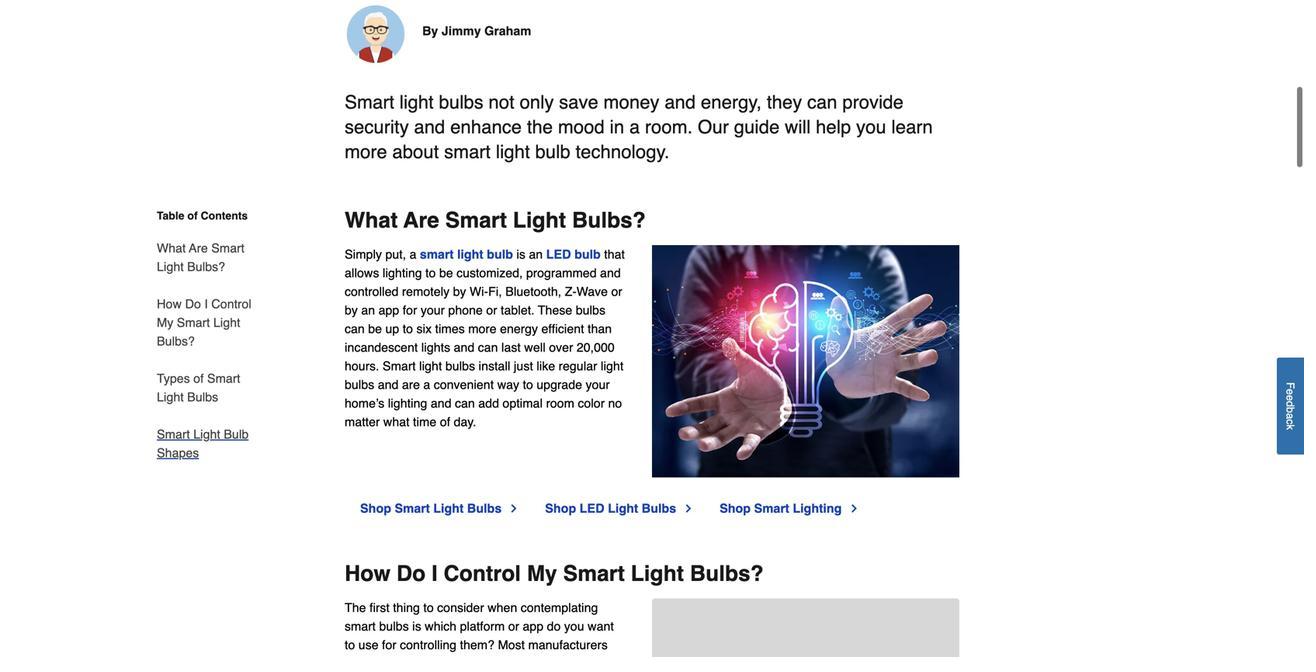 Task type: locate. For each thing, give the bounding box(es) containing it.
is up customized,
[[516, 244, 525, 258]]

0 vertical spatial of
[[187, 206, 198, 219]]

bulb
[[535, 138, 570, 160], [487, 244, 513, 258], [574, 244, 601, 258]]

1 shop from the left
[[360, 498, 391, 513]]

0 horizontal spatial what
[[157, 238, 186, 252]]

for up six
[[403, 300, 417, 314]]

shop smart light bulbs
[[360, 498, 502, 513]]

that right led bulb link
[[604, 244, 625, 258]]

0 horizontal spatial are
[[189, 238, 208, 252]]

e up b
[[1284, 395, 1297, 401]]

0 horizontal spatial how do i control my smart light bulbs?
[[157, 294, 251, 345]]

2 vertical spatial of
[[440, 412, 450, 426]]

of for table
[[187, 206, 198, 219]]

graham
[[484, 21, 531, 35]]

0 horizontal spatial led
[[546, 244, 571, 258]]

2 vertical spatial smart
[[345, 616, 376, 631]]

shapes
[[157, 443, 199, 457]]

are up put,
[[403, 205, 439, 230]]

1 horizontal spatial by
[[453, 281, 466, 296]]

you
[[856, 113, 886, 135], [564, 616, 584, 631]]

1 horizontal spatial more
[[468, 319, 496, 333]]

bulbs for shop smart light bulbs
[[467, 498, 502, 513]]

their
[[373, 653, 397, 657]]

0 horizontal spatial do
[[185, 294, 201, 308]]

0 horizontal spatial that
[[457, 653, 478, 657]]

be left up
[[368, 319, 382, 333]]

1 vertical spatial i
[[432, 558, 438, 583]]

0 vertical spatial that
[[604, 244, 625, 258]]

1 horizontal spatial for
[[403, 300, 417, 314]]

0 vertical spatial my
[[157, 312, 173, 327]]

your inside the first thing to consider when contemplating smart bulbs is which platform or app do you want to use for controlling them? most manufacturers offer their own apps that control your lights, gr
[[522, 653, 546, 657]]

regular
[[559, 356, 597, 370]]

1 vertical spatial of
[[193, 368, 204, 383]]

0 horizontal spatial an
[[361, 300, 375, 314]]

they
[[767, 88, 802, 110]]

more
[[345, 138, 387, 160], [468, 319, 496, 333]]

what are smart light bulbs? up "simply put, a smart light bulb is an led bulb"
[[345, 205, 646, 230]]

0 horizontal spatial you
[[564, 616, 584, 631]]

energy
[[500, 319, 538, 333]]

convenient
[[434, 375, 494, 389]]

1 horizontal spatial app
[[523, 616, 543, 631]]

0 horizontal spatial chevron right image
[[682, 499, 695, 512]]

chevron right image
[[682, 499, 695, 512], [848, 499, 860, 512]]

to up remotely
[[425, 263, 436, 277]]

money
[[604, 88, 659, 110]]

3 shop from the left
[[720, 498, 751, 513]]

more inside that allows lighting to be customized, programmed and controlled remotely by wi-fi, bluetooth, z-wave or by an app for your phone or tablet. these bulbs can be up to six times more energy efficient than incandescent lights and can last well over 20,000 hours. smart light bulbs install just like regular light bulbs and are a convenient way to upgrade your home's lighting and can add optimal room color no matter what time of day.
[[468, 319, 496, 333]]

1 horizontal spatial you
[[856, 113, 886, 135]]

shop smart lighting
[[720, 498, 842, 513]]

of right table
[[187, 206, 198, 219]]

bulb up customized,
[[487, 244, 513, 258]]

to up offer
[[345, 635, 355, 649]]

how
[[157, 294, 182, 308], [345, 558, 391, 583]]

an down the controlled
[[361, 300, 375, 314]]

20,000
[[577, 337, 615, 352]]

what are smart light bulbs? down table of contents
[[157, 238, 244, 271]]

bulb up programmed at the left top of the page
[[574, 244, 601, 258]]

you down provide
[[856, 113, 886, 135]]

are down table of contents
[[189, 238, 208, 252]]

2 vertical spatial or
[[508, 616, 519, 631]]

a smart light bulb with package and smart hub device. image
[[652, 596, 959, 657]]

1 vertical spatial for
[[382, 635, 396, 649]]

provide
[[842, 88, 903, 110]]

bluetooth,
[[505, 281, 561, 296]]

lighting down put,
[[383, 263, 422, 277]]

0 vertical spatial more
[[345, 138, 387, 160]]

0 horizontal spatial how
[[157, 294, 182, 308]]

0 horizontal spatial what are smart light bulbs?
[[157, 238, 244, 271]]

2 chevron right image from the left
[[848, 499, 860, 512]]

bulb down the
[[535, 138, 570, 160]]

0 vertical spatial be
[[439, 263, 453, 277]]

0 vertical spatial what are smart light bulbs?
[[345, 205, 646, 230]]

how do i control my smart light bulbs? up 'types'
[[157, 294, 251, 345]]

shop smart light bulbs link
[[360, 496, 520, 515]]

can up help
[[807, 88, 837, 110]]

can up day.
[[455, 393, 475, 408]]

smart down enhance
[[444, 138, 491, 160]]

control down what are smart light bulbs? link
[[211, 294, 251, 308]]

1 vertical spatial smart
[[420, 244, 454, 258]]

that
[[604, 244, 625, 258], [457, 653, 478, 657]]

which
[[425, 616, 456, 631]]

more down security
[[345, 138, 387, 160]]

0 vertical spatial i
[[204, 294, 208, 308]]

0 vertical spatial app
[[378, 300, 399, 314]]

what are smart light bulbs? inside "table of contents" element
[[157, 238, 244, 271]]

do up thing
[[397, 558, 426, 583]]

are
[[403, 205, 439, 230], [189, 238, 208, 252]]

0 horizontal spatial for
[[382, 635, 396, 649]]

bulbs down thing
[[379, 616, 409, 631]]

2 e from the top
[[1284, 395, 1297, 401]]

0 horizontal spatial control
[[211, 294, 251, 308]]

what down table
[[157, 238, 186, 252]]

what inside what are smart light bulbs?
[[157, 238, 186, 252]]

app up up
[[378, 300, 399, 314]]

shop for shop led light bulbs
[[545, 498, 576, 513]]

1 horizontal spatial or
[[508, 616, 519, 631]]

an inside that allows lighting to be customized, programmed and controlled remotely by wi-fi, bluetooth, z-wave or by an app for your phone or tablet. these bulbs can be up to six times more energy efficient than incandescent lights and can last well over 20,000 hours. smart light bulbs install just like regular light bulbs and are a convenient way to upgrade your home's lighting and can add optimal room color no matter what time of day.
[[361, 300, 375, 314]]

or up most at the bottom
[[508, 616, 519, 631]]

do down what are smart light bulbs? link
[[185, 294, 201, 308]]

0 vertical spatial lighting
[[383, 263, 422, 277]]

0 horizontal spatial by
[[345, 300, 358, 314]]

a right in
[[629, 113, 640, 135]]

or right "wave"
[[611, 281, 622, 296]]

lighting down are
[[388, 393, 427, 408]]

like
[[537, 356, 555, 370]]

1 vertical spatial more
[[468, 319, 496, 333]]

will
[[785, 113, 811, 135]]

smart light bulb shapes link
[[157, 413, 255, 460]]

that allows lighting to be customized, programmed and controlled remotely by wi-fi, bluetooth, z-wave or by an app for your phone or tablet. these bulbs can be up to six times more energy efficient than incandescent lights and can last well over 20,000 hours. smart light bulbs install just like regular light bulbs and are a convenient way to upgrade your home's lighting and can add optimal room color no matter what time of day.
[[345, 244, 625, 426]]

how do i control my smart light bulbs? inside "how do i control my smart light bulbs?" link
[[157, 294, 251, 345]]

i
[[204, 294, 208, 308], [432, 558, 438, 583]]

0 horizontal spatial my
[[157, 312, 173, 327]]

1 horizontal spatial i
[[432, 558, 438, 583]]

my
[[157, 312, 173, 327], [527, 558, 557, 583]]

bulbs inside the smart light bulbs not only save money and energy, they can provide security and enhance the mood in a room. our guide will help you learn more about smart light bulb technology.
[[439, 88, 483, 110]]

more inside the smart light bulbs not only save money and energy, they can provide security and enhance the mood in a room. our guide will help you learn more about smart light bulb technology.
[[345, 138, 387, 160]]

to
[[425, 263, 436, 277], [403, 319, 413, 333], [523, 375, 533, 389], [423, 598, 434, 612], [345, 635, 355, 649]]

1 horizontal spatial bulbs
[[467, 498, 502, 513]]

app inside that allows lighting to be customized, programmed and controlled remotely by wi-fi, bluetooth, z-wave or by an app for your phone or tablet. these bulbs can be up to six times more energy efficient than incandescent lights and can last well over 20,000 hours. smart light bulbs install just like regular light bulbs and are a convenient way to upgrade your home's lighting and can add optimal room color no matter what time of day.
[[378, 300, 399, 314]]

remotely
[[402, 281, 450, 296]]

your down most at the bottom
[[522, 653, 546, 657]]

to right thing
[[423, 598, 434, 612]]

light down enhance
[[496, 138, 530, 160]]

0 vertical spatial are
[[403, 205, 439, 230]]

just
[[514, 356, 533, 370]]

is inside the first thing to consider when contemplating smart bulbs is which platform or app do you want to use for controlling them? most manufacturers offer their own apps that control your lights, gr
[[412, 616, 421, 631]]

1 horizontal spatial chevron right image
[[848, 499, 860, 512]]

contents
[[201, 206, 248, 219]]

by
[[453, 281, 466, 296], [345, 300, 358, 314]]

no
[[608, 393, 622, 408]]

1 e from the top
[[1284, 389, 1297, 395]]

your up color
[[586, 375, 610, 389]]

my inside "table of contents" element
[[157, 312, 173, 327]]

0 vertical spatial control
[[211, 294, 251, 308]]

1 horizontal spatial your
[[522, 653, 546, 657]]

0 horizontal spatial app
[[378, 300, 399, 314]]

i inside "table of contents" element
[[204, 294, 208, 308]]

1 horizontal spatial are
[[403, 205, 439, 230]]

shop for shop smart lighting
[[720, 498, 751, 513]]

how inside "table of contents" element
[[157, 294, 182, 308]]

1 vertical spatial how
[[345, 558, 391, 583]]

smart inside the smart light bulbs not only save money and energy, they can provide security and enhance the mood in a room. our guide will help you learn more about smart light bulb technology.
[[444, 138, 491, 160]]

enhance
[[450, 113, 522, 135]]

0 vertical spatial led
[[546, 244, 571, 258]]

be down smart light bulb link
[[439, 263, 453, 277]]

1 vertical spatial is
[[412, 616, 421, 631]]

2 shop from the left
[[545, 498, 576, 513]]

1 vertical spatial lighting
[[388, 393, 427, 408]]

light inside types of smart light bulbs
[[157, 387, 184, 401]]

of for types
[[193, 368, 204, 383]]

1 horizontal spatial an
[[529, 244, 543, 258]]

control inside "how do i control my smart light bulbs?" link
[[211, 294, 251, 308]]

1 horizontal spatial bulb
[[535, 138, 570, 160]]

bulbs
[[187, 387, 218, 401], [467, 498, 502, 513], [642, 498, 676, 513]]

1 horizontal spatial shop
[[545, 498, 576, 513]]

smart light bulbs not only save money and energy, they can provide security and enhance the mood in a room. our guide will help you learn more about smart light bulb technology.
[[345, 88, 933, 160]]

chevron right image inside shop smart lighting link
[[848, 499, 860, 512]]

room
[[546, 393, 574, 408]]

by down the controlled
[[345, 300, 358, 314]]

bulbs?
[[572, 205, 646, 230], [187, 257, 225, 271], [157, 331, 195, 345], [690, 558, 764, 583]]

that down them?
[[457, 653, 478, 657]]

0 vertical spatial for
[[403, 300, 417, 314]]

an up programmed at the left top of the page
[[529, 244, 543, 258]]

how up first
[[345, 558, 391, 583]]

learn
[[891, 113, 933, 135]]

lighting
[[383, 263, 422, 277], [388, 393, 427, 408]]

for inside the first thing to consider when contemplating smart bulbs is which platform or app do you want to use for controlling them? most manufacturers offer their own apps that control your lights, gr
[[382, 635, 396, 649]]

1 horizontal spatial led
[[580, 498, 604, 513]]

add
[[478, 393, 499, 408]]

chevron right image for shop led light bulbs
[[682, 499, 695, 512]]

thing
[[393, 598, 420, 612]]

0 horizontal spatial bulbs
[[187, 387, 218, 401]]

0 vertical spatial how
[[157, 294, 182, 308]]

types of smart light bulbs link
[[157, 357, 255, 413]]

f e e d b a c k button
[[1277, 358, 1304, 455]]

are
[[402, 375, 420, 389]]

1 horizontal spatial that
[[604, 244, 625, 258]]

to down just in the left bottom of the page
[[523, 375, 533, 389]]

lights
[[421, 337, 450, 352]]

home's
[[345, 393, 384, 408]]

1 vertical spatial my
[[527, 558, 557, 583]]

1 vertical spatial how do i control my smart light bulbs?
[[345, 558, 764, 583]]

programmed
[[526, 263, 597, 277]]

allows
[[345, 263, 379, 277]]

of right 'types'
[[193, 368, 204, 383]]

1 vertical spatial are
[[189, 238, 208, 252]]

1 vertical spatial that
[[457, 653, 478, 657]]

1 vertical spatial be
[[368, 319, 382, 333]]

my up 'types'
[[157, 312, 173, 327]]

0 vertical spatial do
[[185, 294, 201, 308]]

0 vertical spatial an
[[529, 244, 543, 258]]

do
[[547, 616, 561, 631]]

2 horizontal spatial or
[[611, 281, 622, 296]]

by left wi-
[[453, 281, 466, 296]]

0 vertical spatial smart
[[444, 138, 491, 160]]

smart light bulb shapes
[[157, 424, 249, 457]]

1 horizontal spatial control
[[444, 558, 521, 583]]

2 vertical spatial your
[[522, 653, 546, 657]]

manufacturers
[[528, 635, 608, 649]]

2 horizontal spatial bulb
[[574, 244, 601, 258]]

what
[[345, 205, 398, 230], [157, 238, 186, 252]]

can
[[807, 88, 837, 110], [345, 319, 365, 333], [478, 337, 498, 352], [455, 393, 475, 408]]

0 horizontal spatial bulb
[[487, 244, 513, 258]]

led
[[546, 244, 571, 258], [580, 498, 604, 513]]

1 vertical spatial app
[[523, 616, 543, 631]]

smart inside what are smart light bulbs?
[[211, 238, 244, 252]]

how do i control my smart light bulbs? link
[[157, 283, 255, 357]]

fi,
[[488, 281, 502, 296]]

a right are
[[423, 375, 430, 389]]

how do i control my smart light bulbs? up contemplating
[[345, 558, 764, 583]]

help
[[816, 113, 851, 135]]

times
[[435, 319, 465, 333]]

how down what are smart light bulbs? link
[[157, 294, 182, 308]]

of
[[187, 206, 198, 219], [193, 368, 204, 383], [440, 412, 450, 426]]

app left do
[[523, 616, 543, 631]]

i up consider
[[432, 558, 438, 583]]

smart down the
[[345, 616, 376, 631]]

chevron right image inside shop led light bulbs link
[[682, 499, 695, 512]]

my up contemplating
[[527, 558, 557, 583]]

smart
[[345, 88, 394, 110], [445, 205, 507, 230], [211, 238, 244, 252], [177, 312, 210, 327], [383, 356, 416, 370], [207, 368, 240, 383], [157, 424, 190, 439], [395, 498, 430, 513], [754, 498, 789, 513], [563, 558, 625, 583]]

the
[[527, 113, 553, 135]]

0 horizontal spatial i
[[204, 294, 208, 308]]

1 vertical spatial what
[[157, 238, 186, 252]]

0 horizontal spatial shop
[[360, 498, 391, 513]]

a up k
[[1284, 413, 1297, 419]]

0 horizontal spatial or
[[486, 300, 497, 314]]

e
[[1284, 389, 1297, 395], [1284, 395, 1297, 401]]

1 vertical spatial do
[[397, 558, 426, 583]]

you inside the first thing to consider when contemplating smart bulbs is which platform or app do you want to use for controlling them? most manufacturers offer their own apps that control your lights, gr
[[564, 616, 584, 631]]

of inside types of smart light bulbs
[[193, 368, 204, 383]]

smart up remotely
[[420, 244, 454, 258]]

or inside the first thing to consider when contemplating smart bulbs is which platform or app do you want to use for controlling them? most manufacturers offer their own apps that control your lights, gr
[[508, 616, 519, 631]]

e up 'd'
[[1284, 389, 1297, 395]]

0 vertical spatial by
[[453, 281, 466, 296]]

1 vertical spatial you
[[564, 616, 584, 631]]

your down remotely
[[421, 300, 445, 314]]

or down 'fi,'
[[486, 300, 497, 314]]

2 horizontal spatial bulbs
[[642, 498, 676, 513]]

0 vertical spatial your
[[421, 300, 445, 314]]

chevron right image
[[508, 499, 520, 512]]

control
[[211, 294, 251, 308], [444, 558, 521, 583]]

bulb inside the smart light bulbs not only save money and energy, they can provide security and enhance the mood in a room. our guide will help you learn more about smart light bulb technology.
[[535, 138, 570, 160]]

or
[[611, 281, 622, 296], [486, 300, 497, 314], [508, 616, 519, 631]]

a right put,
[[410, 244, 416, 258]]

bulb
[[224, 424, 249, 439]]

what up simply
[[345, 205, 398, 230]]

an
[[529, 244, 543, 258], [361, 300, 375, 314]]

want
[[588, 616, 614, 631]]

table of contents
[[157, 206, 248, 219]]

app
[[378, 300, 399, 314], [523, 616, 543, 631]]

is down thing
[[412, 616, 421, 631]]

control up when
[[444, 558, 521, 583]]

bulbs up enhance
[[439, 88, 483, 110]]

1 chevron right image from the left
[[682, 499, 695, 512]]

for up 'their'
[[382, 635, 396, 649]]

0 vertical spatial you
[[856, 113, 886, 135]]

i down what are smart light bulbs? link
[[204, 294, 208, 308]]

0 horizontal spatial more
[[345, 138, 387, 160]]

smart inside smart light bulb shapes
[[157, 424, 190, 439]]

2 horizontal spatial shop
[[720, 498, 751, 513]]

jimmy graham image
[[345, 0, 407, 62]]

0 vertical spatial what
[[345, 205, 398, 230]]

smart
[[444, 138, 491, 160], [420, 244, 454, 258], [345, 616, 376, 631]]

1 horizontal spatial how do i control my smart light bulbs?
[[345, 558, 764, 583]]

you up the manufacturers
[[564, 616, 584, 631]]

smart inside the smart light bulbs not only save money and energy, they can provide security and enhance the mood in a room. our guide will help you learn more about smart light bulb technology.
[[345, 88, 394, 110]]

more down phone
[[468, 319, 496, 333]]

of left day.
[[440, 412, 450, 426]]

c
[[1284, 419, 1297, 425]]

1 vertical spatial your
[[586, 375, 610, 389]]



Task type: describe. For each thing, give the bounding box(es) containing it.
phone
[[448, 300, 483, 314]]

than
[[588, 319, 612, 333]]

that inside the first thing to consider when contemplating smart bulbs is which platform or app do you want to use for controlling them? most manufacturers offer their own apps that control your lights, gr
[[457, 653, 478, 657]]

d
[[1284, 401, 1297, 407]]

use
[[358, 635, 378, 649]]

not
[[489, 88, 514, 110]]

smart inside types of smart light bulbs
[[207, 368, 240, 383]]

these
[[538, 300, 572, 314]]

bulbs? inside what are smart light bulbs?
[[187, 257, 225, 271]]

light down the lights
[[419, 356, 442, 370]]

table
[[157, 206, 184, 219]]

light down 20,000
[[601, 356, 624, 370]]

that inside that allows lighting to be customized, programmed and controlled remotely by wi-fi, bluetooth, z-wave or by an app for your phone or tablet. these bulbs can be up to six times more energy efficient than incandescent lights and can last well over 20,000 hours. smart light bulbs install just like regular light bulbs and are a convenient way to upgrade your home's lighting and can add optimal room color no matter what time of day.
[[604, 244, 625, 258]]

put,
[[385, 244, 406, 258]]

our
[[698, 113, 729, 135]]

own
[[400, 653, 423, 657]]

and down times in the left of the page
[[454, 337, 474, 352]]

smart light bulb link
[[420, 244, 513, 258]]

simply
[[345, 244, 382, 258]]

do inside "table of contents" element
[[185, 294, 201, 308]]

0 vertical spatial or
[[611, 281, 622, 296]]

wave
[[577, 281, 608, 296]]

of inside that allows lighting to be customized, programmed and controlled remotely by wi-fi, bluetooth, z-wave or by an app for your phone or tablet. these bulbs can be up to six times more energy efficient than incandescent lights and can last well over 20,000 hours. smart light bulbs install just like regular light bulbs and are a convenient way to upgrade your home's lighting and can add optimal room color no matter what time of day.
[[440, 412, 450, 426]]

optimal
[[503, 393, 543, 408]]

light up customized,
[[457, 244, 483, 258]]

save
[[559, 88, 598, 110]]

light inside what are smart light bulbs?
[[157, 257, 184, 271]]

table of contents element
[[138, 205, 255, 460]]

security
[[345, 113, 409, 135]]

room.
[[645, 113, 693, 135]]

and up about
[[414, 113, 445, 135]]

day.
[[454, 412, 476, 426]]

jimmy
[[442, 21, 481, 35]]

light up security
[[399, 88, 434, 110]]

color
[[578, 393, 605, 408]]

1 horizontal spatial what
[[345, 205, 398, 230]]

can inside the smart light bulbs not only save money and energy, they can provide security and enhance the mood in a room. our guide will help you learn more about smart light bulb technology.
[[807, 88, 837, 110]]

1 horizontal spatial be
[[439, 263, 453, 277]]

what
[[383, 412, 410, 426]]

can up install
[[478, 337, 498, 352]]

efficient
[[541, 319, 584, 333]]

them?
[[460, 635, 494, 649]]

a inside the smart light bulbs not only save money and energy, they can provide security and enhance the mood in a room. our guide will help you learn more about smart light bulb technology.
[[629, 113, 640, 135]]

types of smart light bulbs
[[157, 368, 240, 401]]

by jimmy graham
[[422, 21, 531, 35]]

matter
[[345, 412, 380, 426]]

1 vertical spatial or
[[486, 300, 497, 314]]

only
[[520, 88, 554, 110]]

b
[[1284, 407, 1297, 413]]

bulbs down "wave"
[[576, 300, 605, 314]]

technology.
[[576, 138, 669, 160]]

and up "wave"
[[600, 263, 621, 277]]

over
[[549, 337, 573, 352]]

in
[[610, 113, 624, 135]]

lights,
[[549, 653, 582, 657]]

contemplating
[[521, 598, 598, 612]]

f
[[1284, 383, 1297, 389]]

1 vertical spatial control
[[444, 558, 521, 583]]

to right up
[[403, 319, 413, 333]]

incandescent
[[345, 337, 418, 352]]

customized,
[[456, 263, 523, 277]]

way
[[497, 375, 519, 389]]

shop led light bulbs
[[545, 498, 676, 513]]

can up incandescent
[[345, 319, 365, 333]]

wi-
[[470, 281, 488, 296]]

and up time
[[431, 393, 451, 408]]

shop for shop smart light bulbs
[[360, 498, 391, 513]]

and left are
[[378, 375, 399, 389]]

1 vertical spatial led
[[580, 498, 604, 513]]

you inside the smart light bulbs not only save money and energy, they can provide security and enhance the mood in a room. our guide will help you learn more about smart light bulb technology.
[[856, 113, 886, 135]]

up
[[385, 319, 399, 333]]

bulbs inside types of smart light bulbs
[[187, 387, 218, 401]]

consider
[[437, 598, 484, 612]]

1 horizontal spatial do
[[397, 558, 426, 583]]

simply put, a smart light bulb is an led bulb
[[345, 244, 601, 258]]

control
[[481, 653, 518, 657]]

most
[[498, 635, 525, 649]]

are inside what are smart light bulbs?
[[189, 238, 208, 252]]

bulbs inside the first thing to consider when contemplating smart bulbs is which platform or app do you want to use for controlling them? most manufacturers offer their own apps that control your lights, gr
[[379, 616, 409, 631]]

bulbs for shop led light bulbs
[[642, 498, 676, 513]]

shop led light bulbs link
[[545, 496, 695, 515]]

bulbs up convenient in the left of the page
[[445, 356, 475, 370]]

1 vertical spatial by
[[345, 300, 358, 314]]

about
[[392, 138, 439, 160]]

k
[[1284, 425, 1297, 430]]

an artistic rendering of a smart bulb with a set of hands surrounding it. image
[[652, 242, 959, 475]]

mood
[[558, 113, 605, 135]]

first
[[369, 598, 389, 612]]

time
[[413, 412, 436, 426]]

controlling
[[400, 635, 456, 649]]

2 horizontal spatial your
[[586, 375, 610, 389]]

1 horizontal spatial is
[[516, 244, 525, 258]]

when
[[488, 598, 517, 612]]

what are smart light bulbs? link
[[157, 227, 255, 283]]

for inside that allows lighting to be customized, programmed and controlled remotely by wi-fi, bluetooth, z-wave or by an app for your phone or tablet. these bulbs can be up to six times more energy efficient than incandescent lights and can last well over 20,000 hours. smart light bulbs install just like regular light bulbs and are a convenient way to upgrade your home's lighting and can add optimal room color no matter what time of day.
[[403, 300, 417, 314]]

light inside smart light bulb shapes
[[193, 424, 220, 439]]

install
[[479, 356, 510, 370]]

well
[[524, 337, 546, 352]]

smart inside that allows lighting to be customized, programmed and controlled remotely by wi-fi, bluetooth, z-wave or by an app for your phone or tablet. these bulbs can be up to six times more energy efficient than incandescent lights and can last well over 20,000 hours. smart light bulbs install just like regular light bulbs and are a convenient way to upgrade your home's lighting and can add optimal room color no matter what time of day.
[[383, 356, 416, 370]]

types
[[157, 368, 190, 383]]

1 horizontal spatial what are smart light bulbs?
[[345, 205, 646, 230]]

smart inside the first thing to consider when contemplating smart bulbs is which platform or app do you want to use for controlling them? most manufacturers offer their own apps that control your lights, gr
[[345, 616, 376, 631]]

lighting
[[793, 498, 842, 513]]

1 horizontal spatial my
[[527, 558, 557, 583]]

by
[[422, 21, 438, 35]]

the first thing to consider when contemplating smart bulbs is which platform or app do you want to use for controlling them? most manufacturers offer their own apps that control your lights, gr
[[345, 598, 626, 657]]

and up room.
[[665, 88, 696, 110]]

0 horizontal spatial your
[[421, 300, 445, 314]]

tablet.
[[501, 300, 535, 314]]

0 horizontal spatial be
[[368, 319, 382, 333]]

1 horizontal spatial how
[[345, 558, 391, 583]]

a inside f e e d b a c k button
[[1284, 413, 1297, 419]]

a inside that allows lighting to be customized, programmed and controlled remotely by wi-fi, bluetooth, z-wave or by an app for your phone or tablet. these bulbs can be up to six times more energy efficient than incandescent lights and can last well over 20,000 hours. smart light bulbs install just like regular light bulbs and are a convenient way to upgrade your home's lighting and can add optimal room color no matter what time of day.
[[423, 375, 430, 389]]

chevron right image for shop smart lighting
[[848, 499, 860, 512]]

the
[[345, 598, 366, 612]]

shop smart lighting link
[[720, 496, 860, 515]]

z-
[[565, 281, 577, 296]]

guide
[[734, 113, 780, 135]]

apps
[[427, 653, 453, 657]]

bulbs down hours.
[[345, 375, 374, 389]]

offer
[[345, 653, 369, 657]]

hours.
[[345, 356, 379, 370]]

controlled
[[345, 281, 398, 296]]

app inside the first thing to consider when contemplating smart bulbs is which platform or app do you want to use for controlling them? most manufacturers offer their own apps that control your lights, gr
[[523, 616, 543, 631]]



Task type: vqa. For each thing, say whether or not it's contained in the screenshot.
topmost that
yes



